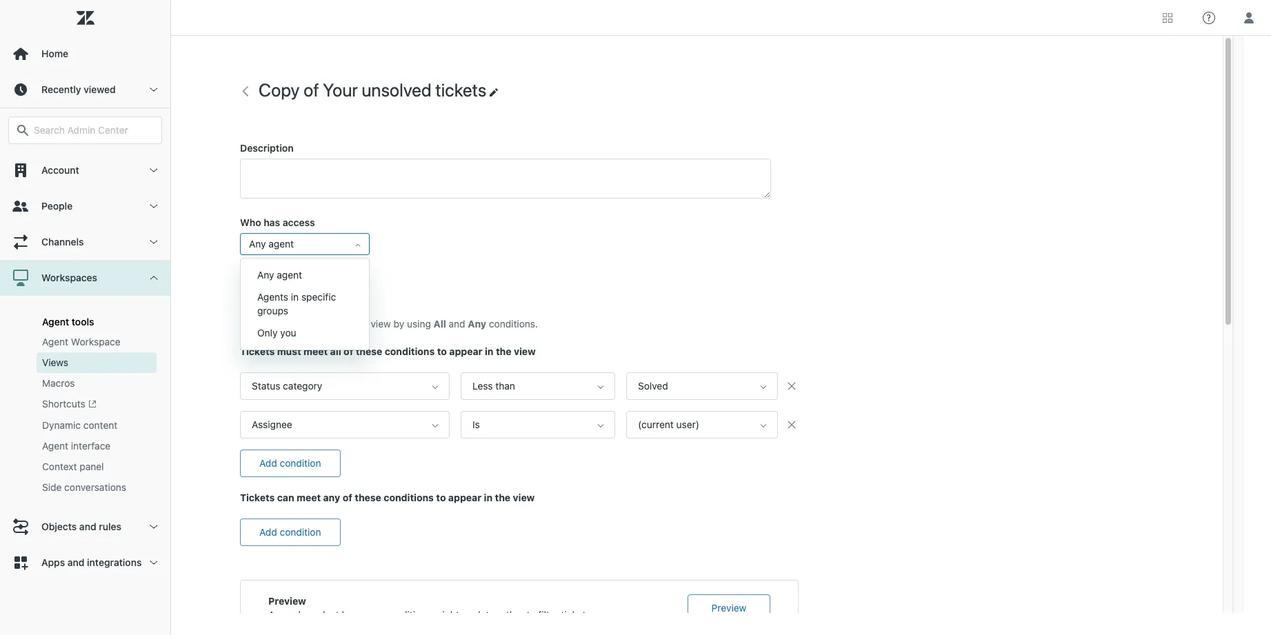 Task type: describe. For each thing, give the bounding box(es) containing it.
agent for agent workspace
[[42, 336, 68, 348]]

side conversations link
[[37, 478, 157, 498]]

objects
[[41, 521, 77, 533]]

dynamic content link
[[37, 416, 157, 436]]

shortcuts element
[[42, 397, 96, 412]]

interface
[[71, 440, 111, 452]]

views element
[[42, 356, 68, 370]]

views link
[[37, 353, 157, 373]]

shortcuts
[[42, 398, 85, 410]]

people button
[[0, 188, 170, 224]]

agent for agent tools
[[42, 316, 69, 328]]

workspace
[[71, 336, 121, 348]]

dynamic content element
[[42, 419, 118, 433]]

objects and rules button
[[0, 509, 170, 545]]

macros link
[[37, 373, 157, 394]]

macros
[[42, 377, 75, 389]]

home button
[[0, 36, 170, 72]]

apps
[[41, 557, 65, 569]]

and for objects
[[79, 521, 96, 533]]

agent workspace
[[42, 336, 121, 348]]

integrations
[[87, 557, 142, 569]]

user menu image
[[1241, 9, 1258, 27]]

tree inside primary element
[[0, 152, 170, 581]]

dynamic
[[42, 420, 81, 431]]

agent interface element
[[42, 440, 111, 454]]

agent interface
[[42, 440, 111, 452]]

people
[[41, 200, 73, 212]]

content
[[83, 420, 118, 431]]

help image
[[1203, 11, 1216, 24]]

recently viewed
[[41, 83, 116, 95]]

primary element
[[0, 0, 171, 635]]

agent tools
[[42, 316, 94, 328]]

tools
[[72, 316, 94, 328]]

viewed
[[84, 83, 116, 95]]

account
[[41, 164, 79, 176]]

and for apps
[[67, 557, 84, 569]]



Task type: vqa. For each thing, say whether or not it's contained in the screenshot.
People
yes



Task type: locate. For each thing, give the bounding box(es) containing it.
agent workspace link
[[37, 332, 157, 353]]

0 vertical spatial and
[[79, 521, 96, 533]]

channels
[[41, 236, 84, 248]]

home
[[41, 48, 68, 59]]

tree
[[0, 152, 170, 581]]

agent for agent interface
[[42, 440, 68, 452]]

context panel element
[[42, 460, 104, 474]]

dynamic content
[[42, 420, 118, 431]]

panel
[[80, 461, 104, 473]]

agent left tools
[[42, 316, 69, 328]]

side conversations element
[[42, 481, 126, 495]]

none search field inside primary element
[[1, 117, 169, 144]]

and left rules
[[79, 521, 96, 533]]

1 agent from the top
[[42, 316, 69, 328]]

tree item
[[0, 260, 170, 509]]

context panel
[[42, 461, 104, 473]]

1 vertical spatial agent
[[42, 336, 68, 348]]

context panel link
[[37, 457, 157, 478]]

3 agent from the top
[[42, 440, 68, 452]]

Search Admin Center field
[[34, 124, 153, 137]]

agent tools element
[[42, 316, 94, 328]]

recently viewed button
[[0, 72, 170, 108]]

tree item containing workspaces
[[0, 260, 170, 509]]

conversations
[[64, 482, 126, 494]]

1 vertical spatial and
[[67, 557, 84, 569]]

shortcuts link
[[37, 394, 157, 416]]

agent
[[42, 316, 69, 328], [42, 336, 68, 348], [42, 440, 68, 452]]

views
[[42, 357, 68, 368]]

None search field
[[1, 117, 169, 144]]

workspaces group
[[0, 296, 170, 509]]

tree containing account
[[0, 152, 170, 581]]

apps and integrations button
[[0, 545, 170, 581]]

context
[[42, 461, 77, 473]]

agent up context
[[42, 440, 68, 452]]

zendesk products image
[[1163, 13, 1173, 22]]

workspaces
[[41, 272, 97, 284]]

rules
[[99, 521, 121, 533]]

side conversations
[[42, 482, 126, 494]]

and right apps
[[67, 557, 84, 569]]

2 vertical spatial agent
[[42, 440, 68, 452]]

side
[[42, 482, 62, 494]]

2 agent from the top
[[42, 336, 68, 348]]

agent interface link
[[37, 436, 157, 457]]

0 vertical spatial agent
[[42, 316, 69, 328]]

account button
[[0, 152, 170, 188]]

apps and integrations
[[41, 557, 142, 569]]

agent up views
[[42, 336, 68, 348]]

tree item inside primary element
[[0, 260, 170, 509]]

objects and rules
[[41, 521, 121, 533]]

workspaces button
[[0, 260, 170, 296]]

recently
[[41, 83, 81, 95]]

agent workspace element
[[42, 335, 121, 349]]

channels button
[[0, 224, 170, 260]]

macros element
[[42, 377, 75, 391]]

and
[[79, 521, 96, 533], [67, 557, 84, 569]]



